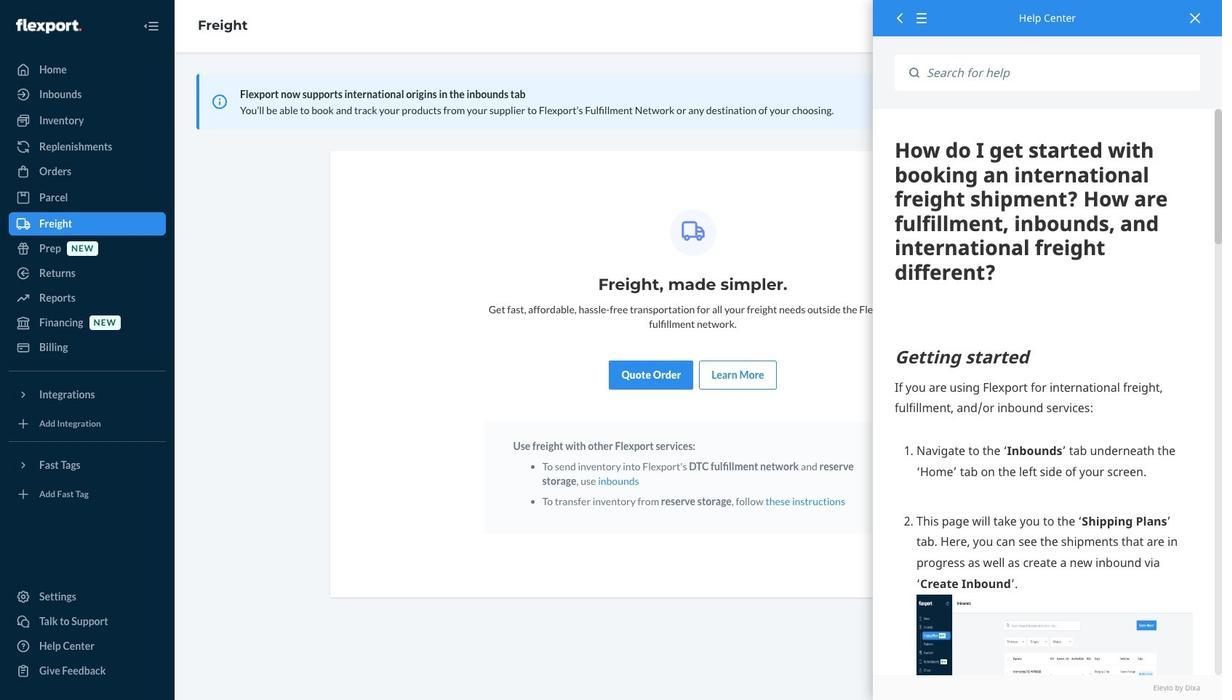 Task type: locate. For each thing, give the bounding box(es) containing it.
flexport logo image
[[16, 19, 81, 33]]



Task type: vqa. For each thing, say whether or not it's contained in the screenshot.
the leftmost a
no



Task type: describe. For each thing, give the bounding box(es) containing it.
Search search field
[[920, 55, 1201, 91]]

close navigation image
[[143, 17, 160, 35]]



